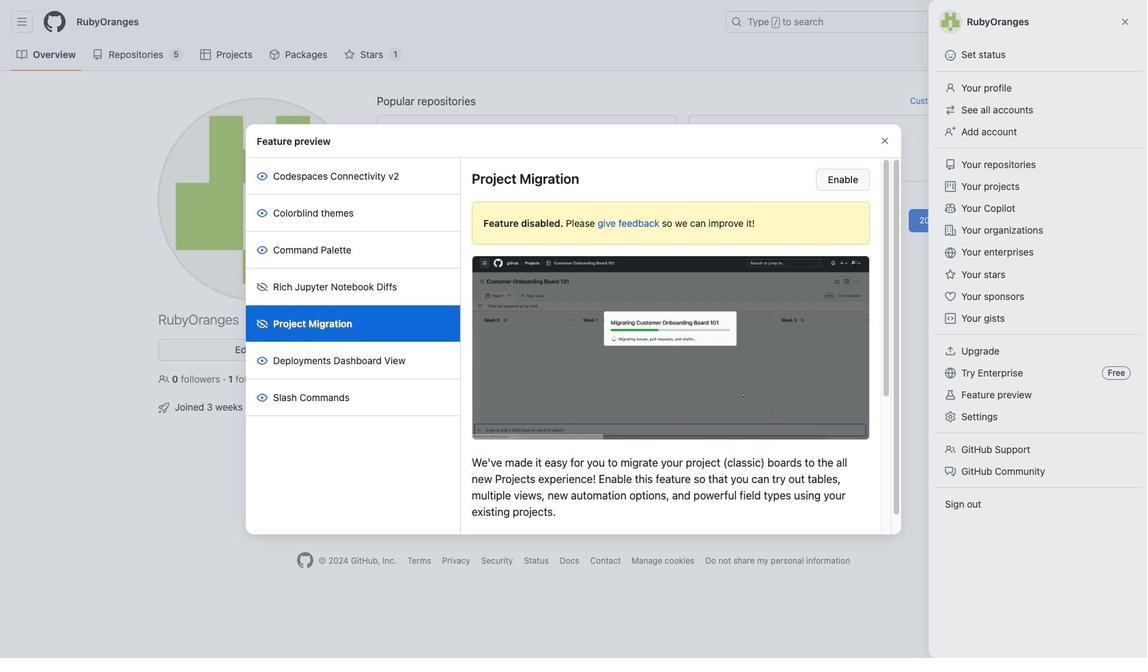 Task type: locate. For each thing, give the bounding box(es) containing it.
homepage image
[[44, 11, 66, 33]]

people image
[[159, 374, 169, 385]]

plus image
[[991, 16, 1002, 27]]

triangle down image
[[1008, 16, 1019, 27]]



Task type: describe. For each thing, give the bounding box(es) containing it.
smiley image
[[341, 260, 352, 271]]

command palette image
[[949, 16, 960, 27]]

rocket image
[[159, 402, 169, 413]]

homepage image
[[297, 552, 314, 569]]



Task type: vqa. For each thing, say whether or not it's contained in the screenshot.
Pull
no



